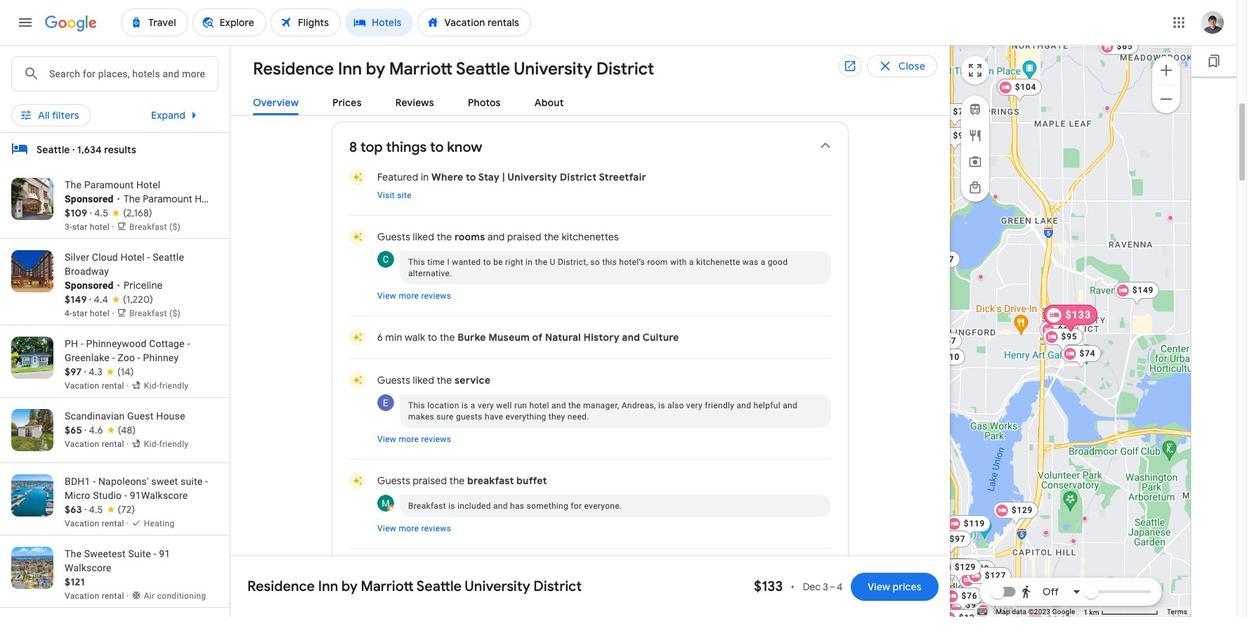 Task type: vqa. For each thing, say whether or not it's contained in the screenshot.
View more reviews
yes



Task type: describe. For each thing, give the bounding box(es) containing it.
close
[[899, 60, 926, 72]]

· up 4.4 out of 5 stars from 1,220 reviews image
[[117, 280, 120, 291]]

or
[[413, 61, 423, 74]]

- right the cottage
[[187, 338, 190, 349]]

$95
[[1062, 332, 1078, 342]]

friendly inside this location is a very well run hotel and the manager, andreas, is also very friendly and helpful and makes sure guests have everything they need.
[[705, 401, 734, 410]]

location
[[427, 401, 459, 410]]

$121
[[65, 576, 85, 588]]

the for walkscore
[[65, 548, 82, 559]]

ph - phinneywood cottage - greenlake - zoo - phinney $97 ·
[[65, 338, 190, 378]]

2 all filters button from the top
[[11, 98, 90, 132]]

4+ rating button
[[296, 56, 370, 79]]

to for the
[[428, 331, 437, 344]]

guests praised the breakfast buffet
[[377, 474, 547, 487]]

good
[[768, 257, 788, 267]]

also
[[668, 401, 684, 410]]

broadway
[[65, 266, 109, 277]]

free cancellation until dec 2
[[383, 12, 492, 22]]

guest rating, not selected image
[[635, 61, 647, 74]]

for
[[571, 501, 582, 511]]

0 horizontal spatial $129 link
[[937, 559, 982, 583]]

4 vacation rental · from the top
[[65, 591, 131, 601]]

$109 inside the paramount hotel sponsored · the paramount hotel $109 ·
[[65, 207, 87, 219]]

this time i wanted to be right in the u district, so this hotel's room with a kitchenette was a good alternative.
[[408, 257, 790, 278]]

0 vertical spatial $119 link
[[946, 515, 991, 539]]

rating
[[334, 61, 362, 74]]

$120
[[977, 575, 999, 585]]

- right ph
[[81, 338, 84, 349]]

- inside the sweetest suite - 91 walkscore $121
[[154, 548, 156, 559]]

$72 link
[[932, 558, 972, 582]]

1 horizontal spatial $119
[[964, 519, 985, 528]]

to for stay
[[466, 171, 476, 183]]

6 min walk to the burke museum of natural history and culture
[[377, 331, 679, 344]]

top
[[361, 138, 383, 156]]

residence inside heading
[[253, 58, 334, 79]]

0 horizontal spatial $133
[[715, 42, 741, 55]]

· inside scandinavian guest house $65 ·
[[85, 424, 87, 436]]

everything
[[506, 412, 546, 422]]

· up 3-star hotel ·
[[90, 207, 92, 219]]

2 very from the left
[[686, 401, 703, 410]]

map data ©2023 google
[[996, 608, 1076, 616]]

2 vertical spatial breakfast
[[408, 501, 446, 511]]

house
[[156, 410, 185, 422]]

micro
[[65, 490, 90, 501]]

free cancellation until dec 2 link
[[361, 0, 820, 32]]

of
[[532, 331, 543, 344]]

1 horizontal spatial $129 link
[[994, 502, 1039, 526]]

1 all filters button from the top
[[11, 56, 90, 79]]

and up 'be'
[[488, 231, 505, 243]]

under $50 button
[[96, 56, 177, 79]]

greenlake
[[65, 352, 110, 363]]

- inside the silver cloud hotel - seattle broadway sponsored · priceline $149 ·
[[147, 252, 150, 263]]

1 horizontal spatial a
[[689, 257, 694, 267]]

0 vertical spatial $129
[[1012, 505, 1033, 515]]

1 vertical spatial inn
[[318, 578, 338, 595]]

$92
[[953, 131, 969, 141]]

1 vertical spatial paramount
[[143, 193, 192, 205]]

· inside ph - phinneywood cottage - greenlake - zoo - phinney $97 ·
[[84, 365, 86, 378]]

view larger map image
[[967, 62, 984, 79]]

seattle · 1,634 results
[[37, 143, 136, 156]]

more for praised
[[399, 524, 419, 533]]

google
[[1053, 608, 1076, 616]]

|
[[502, 171, 505, 183]]

reviews for liked
[[421, 434, 451, 444]]

0 vertical spatial $97 link
[[920, 251, 960, 268]]

1
[[1084, 608, 1088, 616]]

star for hotel
[[72, 222, 88, 232]]

under $50
[[120, 61, 169, 74]]

cottage
[[149, 338, 185, 349]]

2 vertical spatial district
[[534, 578, 582, 595]]

guest
[[127, 410, 154, 422]]

and right helpful
[[783, 401, 798, 410]]

1 vertical spatial hotel
[[195, 193, 219, 205]]

1 reviews from the top
[[421, 291, 451, 301]]

3-
[[65, 222, 72, 232]]

$78 link
[[935, 103, 975, 127]]

breakfast ($) for (1,220)
[[129, 309, 181, 318]]

this location is a very well run hotel and the manager, andreas, is also very friendly and helpful and makes sure guests have everything they need.
[[408, 401, 800, 422]]

everyone.
[[584, 501, 622, 511]]

$127
[[985, 571, 1007, 580]]

Check-in text field
[[315, 12, 398, 44]]

$78
[[953, 107, 969, 117]]

seattle · 1,634 results heading
[[37, 141, 136, 158]]

filters form
[[11, 1, 735, 98]]

$95 link
[[1043, 328, 1083, 352]]

rental · for (14)
[[102, 381, 129, 391]]

(48)
[[118, 424, 136, 436]]

makes
[[408, 412, 434, 422]]

$109 inside map region
[[993, 606, 1014, 616]]

star inside button
[[436, 61, 454, 74]]

2 vertical spatial university
[[465, 578, 530, 595]]

i
[[447, 257, 450, 267]]

6
[[377, 331, 383, 344]]

streetfair
[[599, 171, 646, 183]]

map
[[996, 608, 1010, 616]]

breakfast is included and has something for everyone.
[[408, 501, 627, 511]]

2 all from the top
[[38, 109, 50, 122]]

wanted
[[452, 257, 481, 267]]

about
[[535, 96, 564, 109]]

2 horizontal spatial is
[[658, 401, 665, 410]]

this for rooms
[[408, 257, 425, 267]]

the left burke
[[440, 331, 455, 344]]

4.5 out of 5 stars from 2,168 reviews image
[[94, 206, 152, 220]]

featured
[[377, 171, 418, 183]]

2 vertical spatial seattle
[[417, 578, 462, 595]]

phinneywood
[[86, 338, 147, 349]]

clear image
[[238, 20, 255, 37]]

more for liked
[[399, 434, 419, 444]]

liked for rooms
[[413, 231, 434, 243]]

$149 inside the silver cloud hotel - seattle broadway sponsored · priceline $149 ·
[[65, 293, 87, 306]]

cloud
[[92, 252, 118, 263]]

and left helpful
[[737, 401, 751, 410]]

sweet
[[151, 476, 178, 487]]

zoom out map image
[[1158, 90, 1175, 107]]

- right zoo at the bottom
[[138, 352, 140, 363]]

kid-friendly for (14)
[[144, 381, 189, 391]]

university inside the "residence inn by marriott seattle university district" heading
[[514, 58, 593, 79]]

0 horizontal spatial is
[[448, 501, 455, 511]]

vacation for $65
[[65, 439, 99, 449]]

breakfast
[[467, 474, 514, 487]]

1 horizontal spatial has
[[510, 501, 524, 511]]

by inside the "residence inn by marriott seattle university district" heading
[[366, 58, 385, 79]]

$65 inside map region
[[1117, 41, 1133, 51]]

guests for guests liked the service
[[377, 374, 410, 387]]

off
[[1043, 585, 1059, 598]]

terms
[[1167, 608, 1188, 616]]

Check-out text field
[[452, 12, 537, 44]]

run
[[514, 401, 527, 410]]

cancellation
[[402, 12, 449, 22]]

4- for 4-star hotel ·
[[65, 309, 72, 318]]

suite
[[128, 548, 151, 559]]

burke
[[458, 331, 486, 344]]

8 top things to know
[[349, 138, 482, 156]]

the sweetest suite - 91 walkscore $121
[[65, 548, 170, 588]]

mildred's bed & breakfast image
[[1082, 516, 1088, 521]]

1 very from the left
[[478, 401, 494, 410]]

the up u
[[544, 231, 559, 243]]

rental · for (48)
[[102, 439, 129, 449]]

service
[[455, 374, 491, 387]]

$65 inside scandinavian guest house $65 ·
[[65, 424, 82, 436]]

residence inn by marriott seattle university district heading
[[242, 56, 654, 80]]

4.6
[[89, 424, 103, 436]]

air
[[144, 591, 155, 601]]

equipment.
[[489, 590, 533, 600]]

museum
[[489, 331, 530, 344]]

(72)
[[118, 503, 135, 516]]

site inside featured in where to stay | university district streetfair visit site
[[397, 190, 412, 200]]

things
[[386, 138, 427, 156]]

spa
[[207, 61, 224, 74]]

a inside this location is a very well run hotel and the manager, andreas, is also very friendly and helpful and makes sure guests have everything they need.
[[471, 401, 476, 410]]

sponsored inside the paramount hotel sponsored · the paramount hotel $109 ·
[[65, 193, 114, 204]]

$149 inside map region
[[1133, 285, 1154, 295]]

and right included
[[493, 501, 508, 511]]

seattle inside heading
[[456, 58, 510, 79]]

the paramount hotel sponsored · the paramount hotel $109 ·
[[65, 179, 219, 219]]

friendly for (48)
[[159, 439, 189, 449]]

vacation rental · for 4.5
[[65, 519, 131, 528]]

conditioning
[[157, 591, 206, 601]]

photos
[[468, 96, 501, 109]]

91walkscore
[[130, 490, 188, 501]]

$97 inside ph - phinneywood cottage - greenlake - zoo - phinney $97 ·
[[65, 365, 82, 378]]

0 horizontal spatial dec
[[471, 12, 485, 22]]

91
[[159, 548, 170, 559]]

gym
[[431, 590, 447, 600]]

zoo
[[118, 352, 135, 363]]

featured in where to stay | university district streetfair visit site
[[377, 171, 646, 200]]

- right bdh1
[[93, 476, 96, 487]]

0 vertical spatial praised
[[507, 231, 542, 243]]

to inside this time i wanted to be right in the u district, so this hotel's room with a kitchenette was a good alternative.
[[483, 257, 491, 267]]

vacation rental · for 4.6
[[65, 439, 131, 449]]

the bacon mansion bed and breakfast image
[[1044, 530, 1049, 535]]

marriott inside heading
[[389, 58, 453, 79]]

$128 link
[[1040, 321, 1085, 345]]

0 vertical spatial paramount
[[84, 179, 134, 190]]

2 all filters from the top
[[38, 109, 79, 122]]

1 vertical spatial the
[[124, 193, 141, 205]]

4.3 out of 5 stars from 14 reviews image
[[89, 365, 134, 379]]

manager,
[[583, 401, 619, 410]]

visit inside featured in where to stay | university district streetfair visit site
[[377, 190, 395, 200]]

visit site button
[[747, 38, 820, 60]]

cecil bacon manor bed and breakfast image
[[1044, 530, 1049, 535]]

kid- for (48)
[[144, 439, 159, 449]]

their gym has great equipment. link
[[377, 563, 831, 617]]

view for guests praised the breakfast buffet
[[377, 524, 396, 533]]

u
[[550, 257, 556, 267]]

kitchenette
[[696, 257, 740, 267]]

2 vertical spatial $97 link
[[948, 597, 988, 617]]

dec 3 – 4
[[803, 580, 843, 593]]

4 rental · from the top
[[102, 591, 129, 601]]

bdh1 - napoleons' sweet suite - micro studio - 91walkscore $63 ·
[[65, 476, 208, 516]]

silver
[[65, 252, 89, 263]]

$117
[[998, 585, 1019, 595]]



Task type: locate. For each thing, give the bounding box(es) containing it.
1 vertical spatial all
[[38, 109, 50, 122]]

0 horizontal spatial site
[[397, 190, 412, 200]]

rental · down 4.3 out of 5 stars from 14 reviews image on the bottom
[[102, 381, 129, 391]]

natural
[[545, 331, 581, 344]]

1 vertical spatial $129 link
[[937, 559, 982, 583]]

vacation rental ·
[[65, 381, 131, 391], [65, 439, 131, 449], [65, 519, 131, 528], [65, 591, 131, 601]]

1 vertical spatial more
[[399, 434, 419, 444]]

vacation rental · down the 4.5 out of 5 stars from 72 reviews image
[[65, 519, 131, 528]]

1 view more reviews from the top
[[377, 291, 451, 301]]

star for ·
[[72, 309, 88, 318]]

to left stay
[[466, 171, 476, 183]]

rental · for (72)
[[102, 519, 129, 528]]

2 vacation rental · from the top
[[65, 439, 131, 449]]

kid-friendly
[[144, 381, 189, 391], [144, 439, 189, 449]]

in right right
[[526, 257, 533, 267]]

friendly right the also
[[705, 401, 734, 410]]

overview
[[253, 96, 299, 109]]

marriott left "gym"
[[361, 578, 414, 595]]

$92 link
[[935, 127, 975, 151]]

2 kid- from the top
[[144, 439, 159, 449]]

· left the 4.6
[[85, 424, 87, 436]]

ph
[[65, 338, 78, 349]]

right
[[505, 257, 523, 267]]

3 more from the top
[[399, 524, 419, 533]]

marriott down the traveluro
[[389, 58, 453, 79]]

praised up right
[[507, 231, 542, 243]]

and up they
[[552, 401, 566, 410]]

vacation rental · down 4.3
[[65, 381, 131, 391]]

culture
[[643, 331, 679, 344]]

0 vertical spatial the
[[65, 179, 82, 190]]

$119 link down prices
[[912, 595, 957, 617]]

0 vertical spatial hotel ·
[[90, 222, 114, 232]]

1 vertical spatial visit
[[377, 190, 395, 200]]

seattle gaslight inn image
[[1079, 598, 1084, 604]]

spa button
[[183, 56, 232, 79]]

residence inn by marriott seattle university district
[[253, 58, 654, 79], [247, 578, 582, 595]]

hotel · down 4.4
[[90, 309, 114, 318]]

4.5 down studio
[[89, 503, 103, 516]]

filters up seattle · 1,634 on the left top
[[52, 109, 79, 122]]

suite
[[181, 476, 203, 487]]

3 vacation rental · from the top
[[65, 519, 131, 528]]

1 all from the top
[[38, 61, 50, 74]]

the left rooms
[[437, 231, 452, 243]]

history
[[584, 331, 620, 344]]

0 vertical spatial 4-
[[400, 61, 411, 74]]

1 vertical spatial this
[[408, 401, 425, 410]]

4- left or
[[400, 61, 411, 74]]

3 vacation from the top
[[65, 519, 99, 528]]

view for guests liked the service
[[377, 434, 396, 444]]

vacation down $63
[[65, 519, 99, 528]]

1 vertical spatial breakfast ($)
[[129, 309, 181, 318]]

$87
[[1074, 311, 1090, 321]]

until
[[451, 12, 468, 22]]

1 horizontal spatial in
[[526, 257, 533, 267]]

view for and praised the kitchenettes
[[377, 291, 396, 301]]

the down seattle · 1,634 on the left top
[[65, 179, 82, 190]]

dec left 2 on the top
[[471, 12, 485, 22]]

0 vertical spatial filters
[[52, 61, 79, 74]]

- right suite at the left
[[205, 476, 208, 487]]

kid- down phinney
[[144, 381, 159, 391]]

in left where
[[421, 171, 429, 183]]

1 vacation from the top
[[65, 381, 99, 391]]

0 vertical spatial kid-
[[144, 381, 159, 391]]

4.6 out of 5 stars from 48 reviews image
[[89, 423, 136, 437]]

reviews down sure
[[421, 434, 451, 444]]

4.5 inside image
[[89, 503, 103, 516]]

· left 4.4
[[89, 293, 91, 306]]

university inside featured in where to stay | university district streetfair visit site
[[507, 171, 557, 183]]

0 horizontal spatial 4-
[[65, 309, 72, 318]]

tab list containing overview
[[231, 85, 950, 116]]

breakfast for (1,220)
[[129, 309, 167, 318]]

district left streetfair
[[560, 171, 597, 183]]

so
[[591, 257, 600, 267]]

the inside the sweetest suite - 91 walkscore $121
[[65, 548, 82, 559]]

main menu image
[[17, 14, 34, 31]]

birdhouse on greenlake image
[[978, 274, 984, 280]]

district down free cancellation until dec 2 link
[[596, 58, 654, 79]]

is left included
[[448, 501, 455, 511]]

$119
[[964, 519, 985, 528], [930, 598, 952, 608]]

air conditioning
[[144, 591, 206, 601]]

the
[[437, 231, 452, 243], [544, 231, 559, 243], [535, 257, 548, 267], [440, 331, 455, 344], [437, 374, 452, 387], [569, 401, 581, 410], [450, 474, 465, 487]]

vacation rental · for 4.3
[[65, 381, 131, 391]]

0 vertical spatial this
[[408, 257, 425, 267]]

vacation for $63
[[65, 519, 99, 528]]

3 – 4
[[823, 580, 843, 593]]

very up have
[[478, 401, 494, 410]]

all filters button
[[11, 56, 90, 79], [11, 98, 90, 132]]

breakfast down '(1,220)'
[[129, 309, 167, 318]]

0 horizontal spatial $109
[[65, 207, 87, 219]]

the up included
[[450, 474, 465, 487]]

0 horizontal spatial a
[[471, 401, 476, 410]]

$99
[[974, 564, 990, 573]]

district inside featured in where to stay | university district streetfair visit site
[[560, 171, 597, 183]]

0 horizontal spatial $65
[[65, 424, 82, 436]]

is left the also
[[658, 401, 665, 410]]

all inside filters form
[[38, 61, 50, 74]]

well
[[496, 401, 512, 410]]

2 vertical spatial more
[[399, 524, 419, 533]]

3 view more reviews from the top
[[377, 524, 451, 533]]

2 vertical spatial friendly
[[159, 439, 189, 449]]

$149 link
[[1114, 282, 1160, 306]]

3 guests from the top
[[377, 474, 410, 487]]

by left the their
[[342, 578, 358, 595]]

more up the their
[[399, 524, 419, 533]]

guests for guests liked the rooms and praised the kitchenettes
[[377, 231, 410, 243]]

1 vertical spatial filters
[[52, 109, 79, 122]]

0 vertical spatial district
[[596, 58, 654, 79]]

0 vertical spatial all filters button
[[11, 56, 90, 79]]

1 horizontal spatial very
[[686, 401, 703, 410]]

1 km button
[[1080, 607, 1163, 617]]

kid- for (14)
[[144, 381, 159, 391]]

1 vertical spatial sponsored
[[65, 280, 114, 291]]

· right $63
[[84, 503, 86, 516]]

andreas,
[[622, 401, 656, 410]]

heating
[[144, 519, 175, 528]]

map region
[[776, 0, 1247, 617]]

8
[[349, 138, 357, 156]]

2 vertical spatial view more reviews
[[377, 524, 451, 533]]

has
[[510, 501, 524, 511], [450, 590, 464, 600]]

0 horizontal spatial $149
[[65, 293, 87, 306]]

paramount up 4.5 out of 5 stars from 2,168 reviews "image" at the left top
[[84, 179, 134, 190]]

1 vertical spatial star
[[72, 222, 88, 232]]

1 vertical spatial $119 link
[[912, 595, 957, 617]]

1 vacation rental · from the top
[[65, 381, 131, 391]]

3 reviews from the top
[[421, 524, 451, 533]]

the for the
[[65, 179, 82, 190]]

$127 link
[[967, 567, 1012, 591]]

$149
[[1133, 285, 1154, 295], [65, 293, 87, 306]]

all filters inside filters form
[[38, 61, 79, 74]]

$104
[[1015, 82, 1037, 92]]

less image
[[809, 129, 843, 162]]

2 rental · from the top
[[102, 439, 129, 449]]

0 vertical spatial $133
[[715, 42, 741, 55]]

0 horizontal spatial by
[[342, 578, 358, 595]]

$104 link
[[997, 79, 1042, 103]]

hotel for the paramount hotel
[[136, 179, 160, 190]]

all filters button down main menu "icon"
[[11, 56, 90, 79]]

view more reviews down alternative.
[[377, 291, 451, 301]]

the up location
[[437, 374, 452, 387]]

star up ph
[[72, 309, 88, 318]]

district inside the "residence inn by marriott seattle university district" heading
[[596, 58, 654, 79]]

1 vertical spatial view more reviews
[[377, 434, 451, 444]]

0 vertical spatial in
[[421, 171, 429, 183]]

0 vertical spatial sponsored
[[65, 193, 114, 204]]

$129 link
[[994, 502, 1039, 526], [937, 559, 982, 583]]

star
[[436, 61, 454, 74], [72, 222, 88, 232], [72, 309, 88, 318]]

1 breakfast ($) from the top
[[129, 222, 181, 232]]

0 vertical spatial by
[[366, 58, 385, 79]]

4.4 out of 5 stars from 1,220 reviews image
[[94, 292, 153, 306]]

2 hotel · from the top
[[90, 309, 114, 318]]

liked up location
[[413, 374, 434, 387]]

4.5 for (72)
[[89, 503, 103, 516]]

$133 inside map region
[[1066, 309, 1091, 321]]

zoom in map image
[[1158, 61, 1175, 78]]

$67
[[941, 336, 957, 346]]

university up about
[[514, 58, 593, 79]]

1 vertical spatial breakfast
[[129, 309, 167, 318]]

inn inside heading
[[338, 58, 362, 79]]

0 vertical spatial reviews
[[421, 291, 451, 301]]

rental · down the sweetest suite - 91 walkscore $121
[[102, 591, 129, 601]]

rental · down the 4.5 out of 5 stars from 72 reviews image
[[102, 519, 129, 528]]

$133 link
[[1044, 305, 1098, 333]]

$67 link
[[922, 332, 962, 356]]

1 vertical spatial marriott
[[361, 578, 414, 595]]

keyboard shortcuts image
[[978, 609, 988, 615]]

very right the also
[[686, 401, 703, 410]]

0 horizontal spatial $129
[[955, 562, 976, 572]]

hotel inside the silver cloud hotel - seattle broadway sponsored · priceline $149 ·
[[121, 252, 145, 263]]

university right "gym"
[[465, 578, 530, 595]]

1 vertical spatial 4.5
[[89, 503, 103, 516]]

4- inside button
[[400, 61, 411, 74]]

this
[[602, 257, 617, 267]]

helpful
[[754, 401, 781, 410]]

1 vertical spatial residence
[[247, 578, 315, 595]]

praised left the breakfast
[[413, 474, 447, 487]]

maple leaf loft image
[[1105, 105, 1110, 111]]

1 horizontal spatial $129
[[1012, 505, 1033, 515]]

1 horizontal spatial is
[[462, 401, 468, 410]]

open in new tab image
[[843, 59, 857, 73]]

1 all filters from the top
[[38, 61, 79, 74]]

0 vertical spatial star
[[436, 61, 454, 74]]

breakfast down guests praised the breakfast buffet
[[408, 501, 446, 511]]

filters inside filters form
[[52, 61, 79, 74]]

district right equipment.
[[534, 578, 582, 595]]

1 horizontal spatial by
[[366, 58, 385, 79]]

2 more from the top
[[399, 434, 419, 444]]

0 vertical spatial $129 link
[[994, 502, 1039, 526]]

2 horizontal spatial a
[[761, 257, 766, 267]]

guests down makes
[[377, 474, 410, 487]]

breakfast ($)
[[129, 222, 181, 232], [129, 309, 181, 318]]

buffet
[[517, 474, 547, 487]]

pool button
[[238, 56, 291, 79]]

vacation
[[65, 381, 99, 391], [65, 439, 99, 449], [65, 519, 99, 528], [65, 591, 99, 601]]

hotel's
[[619, 257, 645, 267]]

kid- down guest
[[144, 439, 159, 449]]

2 this from the top
[[408, 401, 425, 410]]

($) down the paramount hotel sponsored · the paramount hotel $109 ·
[[169, 222, 181, 232]]

all filters button up seattle · 1,634 on the left top
[[11, 98, 90, 132]]

2 vacation from the top
[[65, 439, 99, 449]]

liked for service
[[413, 374, 434, 387]]

2 breakfast ($) from the top
[[129, 309, 181, 318]]

reviews for praised
[[421, 524, 451, 533]]

filters
[[52, 61, 79, 74], [52, 109, 79, 122]]

have
[[485, 412, 503, 422]]

in inside featured in where to stay | university district streetfair visit site
[[421, 171, 429, 183]]

need.
[[568, 412, 589, 422]]

the inside this time i wanted to be right in the u district, so this hotel's room with a kitchenette was a good alternative.
[[535, 257, 548, 267]]

data
[[1012, 608, 1027, 616]]

2 vertical spatial reviews
[[421, 524, 451, 533]]

site inside button
[[786, 43, 803, 55]]

1 vertical spatial all filters
[[38, 109, 79, 122]]

0 vertical spatial $65
[[1117, 41, 1133, 51]]

walk
[[405, 331, 425, 344]]

$133
[[715, 42, 741, 55], [1066, 309, 1091, 321], [754, 578, 783, 595]]

($) for (2,168)
[[169, 222, 181, 232]]

$133 up $128
[[1066, 309, 1091, 321]]

$119 up $99
[[964, 519, 985, 528]]

1 horizontal spatial praised
[[507, 231, 542, 243]]

to right "walk"
[[428, 331, 437, 344]]

$133 left • on the bottom
[[754, 578, 783, 595]]

2 view more reviews from the top
[[377, 434, 451, 444]]

2 ($) from the top
[[169, 309, 181, 318]]

1 vertical spatial $97 link
[[932, 531, 972, 554]]

this inside this time i wanted to be right in the u district, so this hotel's room with a kitchenette was a good alternative.
[[408, 257, 425, 267]]

$130 link
[[956, 599, 1001, 617]]

this inside this location is a very well run hotel and the manager, andreas, is also very friendly and helpful and makes sure guests have everything they need.
[[408, 401, 425, 410]]

1 vertical spatial praised
[[413, 474, 447, 487]]

1 more from the top
[[399, 291, 419, 301]]

guests down min
[[377, 374, 410, 387]]

0 vertical spatial $109
[[65, 207, 87, 219]]

1 vertical spatial kid-friendly
[[144, 439, 189, 449]]

greenlake guest house image
[[993, 194, 999, 200]]

2 sponsored from the top
[[65, 280, 114, 291]]

1 horizontal spatial dec
[[803, 580, 821, 593]]

shafer baillie mansion bed & breakfast image
[[1071, 538, 1077, 544]]

· up 4.5 out of 5 stars from 2,168 reviews "image" at the left top
[[117, 193, 120, 204]]

hotel ·
[[90, 222, 114, 232], [90, 309, 114, 318]]

view more reviews for praised
[[377, 524, 451, 533]]

4.5 up 3-star hotel ·
[[94, 207, 108, 219]]

(14)
[[117, 365, 134, 378]]

vacation for $97
[[65, 381, 99, 391]]

1 this from the top
[[408, 257, 425, 267]]

price button
[[468, 56, 540, 79]]

be
[[493, 257, 503, 267]]

0 vertical spatial liked
[[413, 231, 434, 243]]

a right with
[[689, 257, 694, 267]]

vacation rental · down the 4.6
[[65, 439, 131, 449]]

site
[[786, 43, 803, 55], [397, 190, 412, 200]]

1 horizontal spatial paramount
[[143, 193, 192, 205]]

1 vertical spatial all filters button
[[11, 98, 90, 132]]

tab list
[[231, 85, 950, 116]]

1 kid-friendly from the top
[[144, 381, 189, 391]]

2 guests from the top
[[377, 374, 410, 387]]

0 horizontal spatial praised
[[413, 474, 447, 487]]

inn
[[338, 58, 362, 79], [318, 578, 338, 595]]

0 vertical spatial kid-friendly
[[144, 381, 189, 391]]

- up (72)
[[124, 490, 127, 501]]

$110 link
[[920, 349, 966, 372]]

seattle · 1,634
[[37, 143, 102, 156]]

visit inside button
[[764, 43, 784, 55]]

1 filters from the top
[[52, 61, 79, 74]]

0 horizontal spatial visit
[[377, 190, 395, 200]]

breakfast down (2,168)
[[129, 222, 167, 232]]

0 vertical spatial breakfast
[[129, 222, 167, 232]]

is up guests
[[462, 401, 468, 410]]

residence inn by marriott seattle university district inside heading
[[253, 58, 654, 79]]

4 vacation from the top
[[65, 591, 99, 601]]

this up makes
[[408, 401, 425, 410]]

view inside button
[[868, 580, 891, 593]]

visit
[[764, 43, 784, 55], [377, 190, 395, 200]]

1 horizontal spatial $133
[[754, 578, 783, 595]]

1 vertical spatial seattle
[[153, 252, 184, 263]]

view more reviews for liked
[[377, 434, 451, 444]]

to inside featured in where to stay | university district streetfair visit site
[[466, 171, 476, 183]]

birch tree cottage image
[[1168, 215, 1174, 221]]

friendly for (14)
[[159, 381, 189, 391]]

4-star hotel ·
[[65, 309, 117, 318]]

university right |
[[507, 171, 557, 183]]

has inside their gym has great equipment. link
[[450, 590, 464, 600]]

1 vertical spatial kid-
[[144, 439, 159, 449]]

to for know
[[430, 138, 444, 156]]

$72
[[951, 561, 967, 571]]

$117 link
[[979, 582, 1025, 606]]

4.5 for (2,168)
[[94, 207, 108, 219]]

scandinavian
[[65, 410, 125, 422]]

0 vertical spatial residence inn by marriott seattle university district
[[253, 58, 654, 79]]

1 vertical spatial has
[[450, 590, 464, 600]]

1 kid- from the top
[[144, 381, 159, 391]]

1 liked from the top
[[413, 231, 434, 243]]

prices
[[333, 96, 362, 109]]

hotel · for 4.5
[[90, 222, 114, 232]]

1 vertical spatial $129
[[955, 562, 976, 572]]

guests for guests praised the breakfast buffet
[[377, 474, 410, 487]]

-
[[147, 252, 150, 263], [81, 338, 84, 349], [187, 338, 190, 349], [112, 352, 115, 363], [138, 352, 140, 363], [93, 476, 96, 487], [205, 476, 208, 487], [124, 490, 127, 501], [154, 548, 156, 559]]

2 vertical spatial hotel
[[121, 252, 145, 263]]

this for service
[[408, 401, 425, 410]]

a up guests
[[471, 401, 476, 410]]

sponsored inside the silver cloud hotel - seattle broadway sponsored · priceline $149 ·
[[65, 280, 114, 291]]

·
[[117, 193, 120, 204], [90, 207, 92, 219], [117, 280, 120, 291], [89, 293, 91, 306], [84, 365, 86, 378], [85, 424, 87, 436], [84, 503, 86, 516]]

1 rental · from the top
[[102, 381, 129, 391]]

2 filters from the top
[[52, 109, 79, 122]]

reviews down guests praised the breakfast buffet
[[421, 524, 451, 533]]

4.4
[[94, 293, 108, 306]]

traveluro
[[383, 43, 425, 54]]

dec right • on the bottom
[[803, 580, 821, 593]]

0 vertical spatial all
[[38, 61, 50, 74]]

friendly
[[159, 381, 189, 391], [705, 401, 734, 410], [159, 439, 189, 449]]

2 reviews from the top
[[421, 434, 451, 444]]

seattle left great
[[417, 578, 462, 595]]

0 vertical spatial guests
[[377, 231, 410, 243]]

this up alternative.
[[408, 257, 425, 267]]

- left zoo at the bottom
[[112, 352, 115, 363]]

hotel
[[530, 401, 549, 410]]

3 rental · from the top
[[102, 519, 129, 528]]

2 liked from the top
[[413, 374, 434, 387]]

friendly up house
[[159, 381, 189, 391]]

and right "history"
[[622, 331, 640, 344]]

has right "gym"
[[450, 590, 464, 600]]

$119 left the $76
[[930, 598, 952, 608]]

$129
[[1012, 505, 1033, 515], [955, 562, 976, 572]]

0 horizontal spatial has
[[450, 590, 464, 600]]

1 guests from the top
[[377, 231, 410, 243]]

results
[[104, 143, 136, 156]]

1 horizontal spatial $109
[[993, 606, 1014, 616]]

2 kid-friendly from the top
[[144, 439, 189, 449]]

0 vertical spatial $119
[[964, 519, 985, 528]]

1 vertical spatial university
[[507, 171, 557, 183]]

kid-friendly for (48)
[[144, 439, 189, 449]]

napoleons'
[[98, 476, 149, 487]]

0 vertical spatial visit
[[764, 43, 784, 55]]

$133 left visit site
[[715, 42, 741, 55]]

1 sponsored from the top
[[65, 193, 114, 204]]

silver cloud hotel - seattle broadway sponsored · priceline $149 ·
[[65, 252, 184, 306]]

($) for (1,220)
[[169, 309, 181, 318]]

the inside this location is a very well run hotel and the manager, andreas, is also very friendly and helpful and makes sure guests have everything they need.
[[569, 401, 581, 410]]

a right was
[[761, 257, 766, 267]]

4- for 4- or 5-star
[[400, 61, 411, 74]]

4- or 5-star button
[[376, 56, 462, 79]]

vacation down the 4.6
[[65, 439, 99, 449]]

0 vertical spatial breakfast ($)
[[129, 222, 181, 232]]

vacation down $121
[[65, 591, 99, 601]]

paramount up (2,168)
[[143, 193, 192, 205]]

vacation down 4.3
[[65, 381, 99, 391]]

rental · down 4.6 out of 5 stars from 48 reviews image at the left bottom
[[102, 439, 129, 449]]

close button
[[867, 55, 937, 77]]

breakfast for (2,168)
[[129, 222, 167, 232]]

4.5 inside "image"
[[94, 207, 108, 219]]

0 horizontal spatial $119
[[930, 598, 952, 608]]

paramount
[[84, 179, 134, 190], [143, 193, 192, 205]]

$119 link up the $72
[[946, 515, 991, 539]]

· inside bdh1 - napoleons' sweet suite - micro studio - 91walkscore $63 ·
[[84, 503, 86, 516]]

seattle up photos
[[456, 58, 510, 79]]

2 vertical spatial star
[[72, 309, 88, 318]]

2 vertical spatial guests
[[377, 474, 410, 487]]

1 ($) from the top
[[169, 222, 181, 232]]

sweetest
[[84, 548, 126, 559]]

1 hotel · from the top
[[90, 222, 114, 232]]

seattle inside the silver cloud hotel - seattle broadway sponsored · priceline $149 ·
[[153, 252, 184, 263]]

4.5 out of 5 stars from 72 reviews image
[[89, 502, 135, 517]]

hotel for priceline
[[121, 252, 145, 263]]

0 vertical spatial has
[[510, 501, 524, 511]]

hotel · for 4.4
[[90, 309, 114, 318]]

4- up ph
[[65, 309, 72, 318]]

breakfast ($) down (2,168)
[[129, 222, 181, 232]]

star right or
[[436, 61, 454, 74]]

friendly down house
[[159, 439, 189, 449]]

1 vertical spatial residence inn by marriott seattle university district
[[247, 578, 582, 595]]

sponsored down broadway
[[65, 280, 114, 291]]

Search for places, hotels and more text field
[[48, 57, 218, 91]]

guests up alternative.
[[377, 231, 410, 243]]

more
[[399, 291, 419, 301], [399, 434, 419, 444], [399, 524, 419, 533]]

breakfast ($) for (2,168)
[[129, 222, 181, 232]]

in inside this time i wanted to be right in the u district, so this hotel's room with a kitchenette was a good alternative.
[[526, 257, 533, 267]]

1 vertical spatial $119
[[930, 598, 952, 608]]

rental ·
[[102, 381, 129, 391], [102, 439, 129, 449], [102, 519, 129, 528], [102, 591, 129, 601]]



